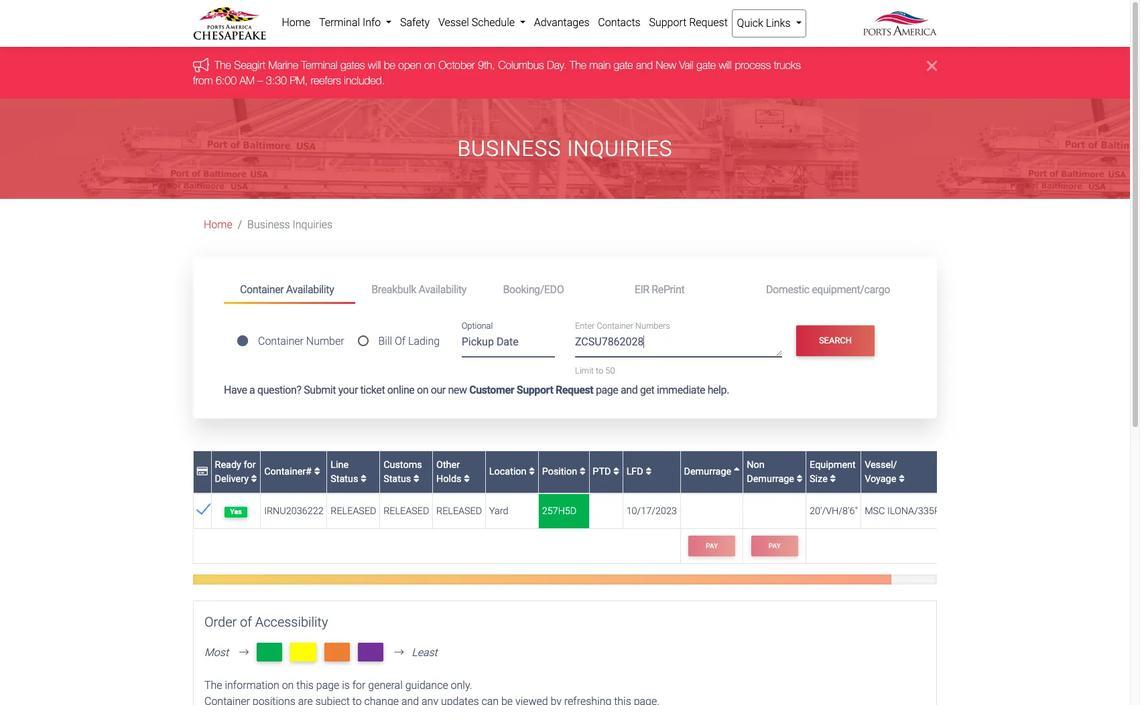 Task type: vqa. For each thing, say whether or not it's contained in the screenshot.
quick links
yes



Task type: locate. For each thing, give the bounding box(es) containing it.
domestic equipment/cargo
[[766, 283, 890, 296]]

for right is
[[352, 680, 366, 693]]

will left be
[[368, 59, 381, 71]]

1 horizontal spatial home link
[[278, 9, 315, 36]]

0 horizontal spatial for
[[244, 460, 256, 471]]

1 vertical spatial inquiries
[[293, 219, 333, 231]]

1 availability from the left
[[286, 283, 334, 296]]

sort image left position
[[529, 467, 535, 477]]

2 status from the left
[[384, 474, 411, 485]]

status down line
[[331, 474, 358, 485]]

released down the holds
[[436, 506, 482, 517]]

1 vertical spatial request
[[556, 384, 593, 397]]

container availability link
[[224, 278, 355, 304]]

non demurrage
[[747, 460, 797, 485]]

1 vertical spatial home
[[204, 219, 232, 231]]

page down 50
[[596, 384, 618, 397]]

0 vertical spatial request
[[689, 16, 728, 29]]

0 horizontal spatial home
[[204, 219, 232, 231]]

accessibility
[[255, 614, 328, 631]]

sort image right "delivery"
[[251, 475, 257, 484]]

domestic
[[766, 283, 810, 296]]

sort image down customs
[[414, 475, 420, 484]]

page left is
[[316, 680, 339, 693]]

demurrage down non on the right
[[747, 474, 794, 485]]

search
[[819, 336, 852, 346]]

3:30
[[266, 74, 287, 86]]

mt up the information on this page is for general guidance only.
[[329, 645, 345, 661]]

257h5d
[[542, 506, 577, 517]]

size
[[810, 474, 828, 485]]

1 horizontal spatial availability
[[419, 283, 467, 296]]

for inside ready for delivery
[[244, 460, 256, 471]]

1 will from the left
[[368, 59, 381, 71]]

0 vertical spatial business inquiries
[[457, 136, 673, 162]]

support right the customer
[[517, 384, 553, 397]]

2 availability from the left
[[419, 283, 467, 296]]

vessel schedule
[[438, 16, 517, 29]]

ready for delivery
[[215, 460, 256, 485]]

1 horizontal spatial business inquiries
[[457, 136, 673, 162]]

0 horizontal spatial gate
[[614, 59, 633, 71]]

the seagirt marine terminal gates will be open on october 9th, columbus day. the main gate and new vail gate will process trucks from 6:00 am – 3:30 pm, reefers included.
[[193, 59, 801, 86]]

sort image right voyage
[[899, 475, 905, 484]]

your
[[338, 384, 358, 397]]

1 vertical spatial business
[[247, 219, 290, 231]]

gate right the vail
[[697, 59, 716, 71]]

schedule
[[472, 16, 515, 29]]

of
[[240, 614, 252, 631]]

ptd
[[593, 467, 613, 478]]

sort image for other holds
[[464, 475, 470, 484]]

page
[[596, 384, 618, 397], [316, 680, 339, 693]]

sort image right the holds
[[464, 475, 470, 484]]

container left number
[[258, 335, 304, 348]]

will
[[368, 59, 381, 71], [719, 59, 732, 71]]

gate right "main"
[[614, 59, 633, 71]]

1 horizontal spatial gate
[[697, 59, 716, 71]]

0 horizontal spatial sort image
[[580, 467, 586, 477]]

demurrage
[[684, 467, 734, 478], [747, 474, 794, 485]]

1 vertical spatial for
[[352, 680, 366, 693]]

0 horizontal spatial request
[[556, 384, 593, 397]]

sort image left size
[[797, 475, 803, 484]]

order of accessibility
[[204, 614, 328, 631]]

main
[[590, 59, 611, 71]]

home for the right home link
[[282, 16, 310, 29]]

1 vertical spatial page
[[316, 680, 339, 693]]

terminal inside the seagirt marine terminal gates will be open on october 9th, columbus day. the main gate and new vail gate will process trucks from 6:00 am – 3:30 pm, reefers included.
[[301, 59, 338, 71]]

sort image left ptd
[[580, 467, 586, 477]]

business
[[457, 136, 561, 162], [247, 219, 290, 231]]

only.
[[451, 680, 472, 693]]

1 mt from the left
[[262, 645, 277, 661]]

vessel
[[438, 16, 469, 29]]

question?
[[257, 384, 301, 397]]

sort image left lfd
[[613, 467, 619, 477]]

sort image inside 'lfd' link
[[646, 467, 652, 477]]

guidance
[[405, 680, 448, 693]]

seagirt
[[234, 59, 265, 71]]

1 horizontal spatial status
[[384, 474, 411, 485]]

sort image
[[580, 467, 586, 477], [613, 467, 619, 477], [899, 475, 905, 484]]

have
[[224, 384, 247, 397]]

marine
[[268, 59, 298, 71]]

0 vertical spatial support
[[649, 16, 687, 29]]

2 vertical spatial container
[[258, 335, 304, 348]]

to
[[596, 366, 603, 376]]

0 vertical spatial business
[[457, 136, 561, 162]]

0 vertical spatial on
[[424, 59, 436, 71]]

status inside line status
[[331, 474, 358, 485]]

have a question? submit your ticket online on our new customer support request page and get immediate help.
[[224, 384, 729, 397]]

status down customs
[[384, 474, 411, 485]]

the up 6:00
[[214, 59, 231, 71]]

home for left home link
[[204, 219, 232, 231]]

lading
[[408, 335, 440, 348]]

1 vertical spatial on
[[417, 384, 428, 397]]

domestic equipment/cargo link
[[750, 278, 906, 302]]

2 gate from the left
[[697, 59, 716, 71]]

general
[[368, 680, 403, 693]]

sort image inside 'ptd' link
[[613, 467, 619, 477]]

demurrage left non on the right
[[684, 467, 734, 478]]

4 mt from the left
[[363, 645, 379, 661]]

1 vertical spatial support
[[517, 384, 553, 397]]

1 vertical spatial business inquiries
[[247, 219, 333, 231]]

sort image left customs status at left bottom
[[361, 475, 367, 484]]

container right enter
[[597, 321, 633, 331]]

0 horizontal spatial home link
[[204, 219, 232, 231]]

position link
[[542, 467, 586, 478]]

mt down accessibility
[[296, 645, 311, 661]]

will left process at right
[[719, 59, 732, 71]]

bill
[[378, 335, 392, 348]]

0 horizontal spatial business inquiries
[[247, 219, 333, 231]]

a
[[249, 384, 255, 397]]

1 horizontal spatial page
[[596, 384, 618, 397]]

0 vertical spatial terminal
[[319, 16, 360, 29]]

on right "open"
[[424, 59, 436, 71]]

the for the seagirt marine terminal gates will be open on october 9th, columbus day. the main gate and new vail gate will process trucks from 6:00 am – 3:30 pm, reefers included.
[[214, 59, 231, 71]]

equipment size
[[810, 460, 856, 485]]

ilona/335r
[[888, 506, 940, 517]]

terminal info link
[[315, 9, 396, 36]]

the for the information on this page is for general guidance only.
[[204, 680, 222, 693]]

availability for breakbulk availability
[[419, 283, 467, 296]]

and left new
[[636, 59, 653, 71]]

10/17/2023
[[627, 506, 677, 517]]

0 horizontal spatial business
[[247, 219, 290, 231]]

released down line status
[[331, 506, 376, 517]]

help.
[[708, 384, 729, 397]]

sort image left line
[[314, 467, 320, 477]]

released down customs status at left bottom
[[384, 506, 429, 517]]

ready
[[215, 460, 241, 471]]

is
[[342, 680, 350, 693]]

Optional text field
[[462, 331, 555, 358]]

on left this
[[282, 680, 294, 693]]

sort image inside container# link
[[314, 467, 320, 477]]

1 horizontal spatial home
[[282, 16, 310, 29]]

process
[[735, 59, 771, 71]]

long arrow right image
[[389, 648, 409, 659]]

holds
[[436, 474, 462, 485]]

1 vertical spatial terminal
[[301, 59, 338, 71]]

and inside the seagirt marine terminal gates will be open on october 9th, columbus day. the main gate and new vail gate will process trucks from 6:00 am – 3:30 pm, reefers included.
[[636, 59, 653, 71]]

for right ready
[[244, 460, 256, 471]]

2 mt from the left
[[296, 645, 311, 661]]

on left 'our'
[[417, 384, 428, 397]]

the seagirt marine terminal gates will be open on october 9th, columbus day. the main gate and new vail gate will process trucks from 6:00 am – 3:30 pm, reefers included. alert
[[0, 47, 1130, 99]]

0 vertical spatial for
[[244, 460, 256, 471]]

status for line
[[331, 474, 358, 485]]

lfd link
[[627, 467, 652, 478]]

1 horizontal spatial will
[[719, 59, 732, 71]]

0 horizontal spatial status
[[331, 474, 358, 485]]

sort image up 10/17/2023
[[646, 467, 652, 477]]

terminal left info
[[319, 16, 360, 29]]

support up new
[[649, 16, 687, 29]]

request down limit
[[556, 384, 593, 397]]

sort image inside position 'link'
[[580, 467, 586, 477]]

availability right breakbulk
[[419, 283, 467, 296]]

0 horizontal spatial will
[[368, 59, 381, 71]]

0 vertical spatial home link
[[278, 9, 315, 36]]

quick links link
[[732, 9, 806, 38]]

1 horizontal spatial sort image
[[613, 467, 619, 477]]

sort image for position
[[580, 467, 586, 477]]

terminal
[[319, 16, 360, 29], [301, 59, 338, 71]]

limit
[[575, 366, 594, 376]]

container up container number
[[240, 283, 284, 296]]

status inside customs status
[[384, 474, 411, 485]]

1 horizontal spatial request
[[689, 16, 728, 29]]

0 horizontal spatial availability
[[286, 283, 334, 296]]

1 vertical spatial home link
[[204, 219, 232, 231]]

container for container number
[[258, 335, 304, 348]]

1 horizontal spatial released
[[384, 506, 429, 517]]

2 horizontal spatial released
[[436, 506, 482, 517]]

availability up container number
[[286, 283, 334, 296]]

1 horizontal spatial for
[[352, 680, 366, 693]]

home
[[282, 16, 310, 29], [204, 219, 232, 231]]

status for customs
[[384, 474, 411, 485]]

columbus
[[498, 59, 544, 71]]

mt left long arrow right icon
[[363, 645, 379, 661]]

business inquiries
[[457, 136, 673, 162], [247, 219, 333, 231]]

0 vertical spatial inquiries
[[567, 136, 673, 162]]

0 vertical spatial and
[[636, 59, 653, 71]]

sort image for customs status
[[414, 475, 420, 484]]

non
[[747, 460, 765, 471]]

terminal up the reefers
[[301, 59, 338, 71]]

1 status from the left
[[331, 474, 358, 485]]

location link
[[489, 467, 535, 478]]

50
[[606, 366, 615, 376]]

the down most
[[204, 680, 222, 693]]

0 horizontal spatial support
[[517, 384, 553, 397]]

1 horizontal spatial demurrage
[[747, 474, 794, 485]]

0 vertical spatial home
[[282, 16, 310, 29]]

eir
[[635, 283, 649, 296]]

request left quick
[[689, 16, 728, 29]]

container
[[240, 283, 284, 296], [597, 321, 633, 331], [258, 335, 304, 348]]

1 horizontal spatial inquiries
[[567, 136, 673, 162]]

and
[[636, 59, 653, 71], [621, 384, 638, 397]]

0 horizontal spatial released
[[331, 506, 376, 517]]

0 vertical spatial container
[[240, 283, 284, 296]]

released
[[331, 506, 376, 517], [384, 506, 429, 517], [436, 506, 482, 517]]

sort image down equipment
[[830, 475, 836, 484]]

customs
[[384, 460, 422, 471]]

ticket
[[360, 384, 385, 397]]

delivery
[[215, 474, 249, 485]]

msc ilona/335r
[[865, 506, 940, 517]]

and left get at the right of the page
[[621, 384, 638, 397]]

october
[[439, 59, 475, 71]]

vessel/ voyage
[[865, 460, 899, 485]]

mt right long arrow right image at the left
[[262, 645, 277, 661]]

immediate
[[657, 384, 705, 397]]

booking/edo
[[503, 283, 564, 296]]

lfd
[[627, 467, 646, 478]]

sort image
[[314, 467, 320, 477], [529, 467, 535, 477], [646, 467, 652, 477], [251, 475, 257, 484], [361, 475, 367, 484], [414, 475, 420, 484], [464, 475, 470, 484], [797, 475, 803, 484], [830, 475, 836, 484]]

pm,
[[290, 74, 308, 86]]



Task type: describe. For each thing, give the bounding box(es) containing it.
our
[[431, 384, 446, 397]]

3 released from the left
[[436, 506, 482, 517]]

location
[[489, 467, 529, 478]]

1 vertical spatial and
[[621, 384, 638, 397]]

2 vertical spatial on
[[282, 680, 294, 693]]

sort image for ptd
[[613, 467, 619, 477]]

information
[[225, 680, 279, 693]]

of
[[395, 335, 406, 348]]

am
[[240, 74, 255, 86]]

sort image for line status
[[361, 475, 367, 484]]

number
[[306, 335, 344, 348]]

3 mt from the left
[[329, 645, 345, 661]]

demurrage link
[[684, 467, 740, 478]]

contacts link
[[594, 9, 645, 36]]

close image
[[927, 58, 937, 74]]

other
[[436, 460, 460, 471]]

gates
[[341, 59, 365, 71]]

enter
[[575, 321, 595, 331]]

breakbulk availability link
[[355, 278, 487, 302]]

voyage
[[865, 474, 896, 485]]

customer
[[469, 384, 514, 397]]

reprint
[[652, 283, 685, 296]]

eir reprint
[[635, 283, 685, 296]]

1 released from the left
[[331, 506, 376, 517]]

long arrow right image
[[234, 648, 254, 659]]

terminal info
[[319, 16, 384, 29]]

demurrage inside non demurrage
[[747, 474, 794, 485]]

info
[[363, 16, 381, 29]]

online
[[387, 384, 415, 397]]

bill of lading
[[378, 335, 440, 348]]

trucks
[[774, 59, 801, 71]]

msc
[[865, 506, 885, 517]]

line
[[331, 460, 349, 471]]

be
[[384, 59, 395, 71]]

sort image for non demurrage
[[797, 475, 803, 484]]

advantages link
[[530, 9, 594, 36]]

0 horizontal spatial inquiries
[[293, 219, 333, 231]]

container# link
[[264, 467, 320, 478]]

request inside support request link
[[689, 16, 728, 29]]

safety link
[[396, 9, 434, 36]]

0 vertical spatial page
[[596, 384, 618, 397]]

numbers
[[635, 321, 670, 331]]

the information on this page is for general guidance only.
[[204, 680, 472, 693]]

quick
[[737, 17, 763, 29]]

new
[[656, 59, 676, 71]]

2 will from the left
[[719, 59, 732, 71]]

bullhorn image
[[193, 58, 214, 72]]

position
[[542, 467, 580, 478]]

customer support request link
[[469, 384, 593, 397]]

sort up image
[[734, 467, 740, 477]]

the seagirt marine terminal gates will be open on october 9th, columbus day. the main gate and new vail gate will process trucks from 6:00 am – 3:30 pm, reefers included. link
[[193, 59, 801, 86]]

advantages
[[534, 16, 590, 29]]

optional
[[462, 321, 493, 331]]

20'/vh/8'6"
[[810, 506, 858, 517]]

other holds
[[436, 460, 464, 485]]

yard
[[489, 506, 508, 517]]

on inside the seagirt marine terminal gates will be open on october 9th, columbus day. the main gate and new vail gate will process trucks from 6:00 am – 3:30 pm, reefers included.
[[424, 59, 436, 71]]

container for container availability
[[240, 283, 284, 296]]

0 horizontal spatial demurrage
[[684, 467, 734, 478]]

day.
[[547, 59, 567, 71]]

get
[[640, 384, 655, 397]]

2 horizontal spatial sort image
[[899, 475, 905, 484]]

ptd link
[[593, 467, 619, 478]]

1 vertical spatial container
[[597, 321, 633, 331]]

breakbulk
[[372, 283, 416, 296]]

the right day.
[[570, 59, 587, 71]]

2 released from the left
[[384, 506, 429, 517]]

vessel/
[[865, 460, 897, 471]]

line status
[[331, 460, 361, 485]]

credit card image
[[197, 467, 208, 477]]

0 horizontal spatial page
[[316, 680, 339, 693]]

equipment/cargo
[[812, 283, 890, 296]]

enter container numbers
[[575, 321, 670, 331]]

Enter Container Numbers text field
[[575, 334, 782, 357]]

sort image inside location link
[[529, 467, 535, 477]]

container availability
[[240, 283, 334, 296]]

booking/edo link
[[487, 278, 619, 302]]

eir reprint link
[[619, 278, 750, 302]]

sort image for equipment size
[[830, 475, 836, 484]]

most
[[204, 647, 229, 660]]

breakbulk availability
[[372, 283, 467, 296]]

container#
[[264, 467, 314, 478]]

support request link
[[645, 9, 732, 36]]

container number
[[258, 335, 344, 348]]

9th,
[[478, 59, 495, 71]]

yes
[[230, 508, 242, 517]]

vail
[[679, 59, 694, 71]]

vessel schedule link
[[434, 9, 530, 36]]

1 gate from the left
[[614, 59, 633, 71]]

1 horizontal spatial support
[[649, 16, 687, 29]]

–
[[258, 74, 263, 86]]

quick links
[[737, 17, 793, 29]]

search button
[[796, 326, 875, 357]]

included.
[[344, 74, 385, 86]]

safety
[[400, 16, 430, 29]]

this
[[296, 680, 314, 693]]

links
[[766, 17, 791, 29]]

order
[[204, 614, 237, 631]]

sort image for ready for delivery
[[251, 475, 257, 484]]

1 horizontal spatial business
[[457, 136, 561, 162]]

availability for container availability
[[286, 283, 334, 296]]



